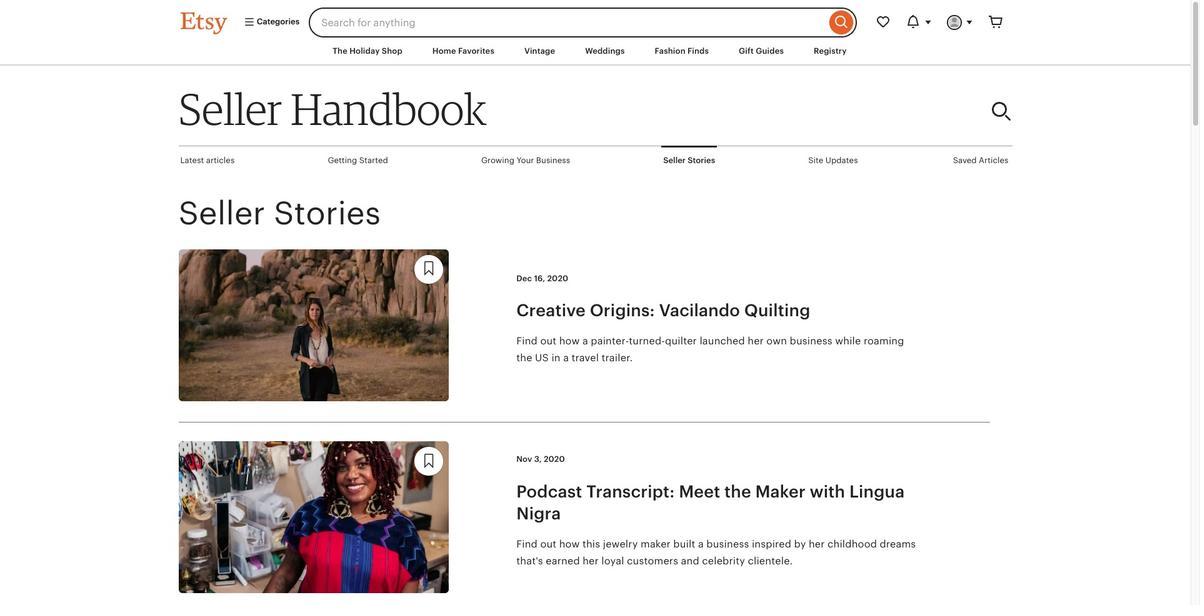 Task type: vqa. For each thing, say whether or not it's contained in the screenshot.
Gifts's deals
no



Task type: describe. For each thing, give the bounding box(es) containing it.
transcript:
[[587, 482, 675, 501]]

launched
[[700, 335, 745, 347]]

the
[[333, 46, 348, 56]]

gift guides
[[739, 46, 784, 56]]

shop
[[382, 46, 403, 56]]

find out how a painter-turned-quilter launched her own business while roaming the us in a travel trailer.
[[517, 335, 905, 364]]

growing
[[481, 156, 515, 165]]

categories banner
[[158, 0, 1033, 38]]

seller for seller stories link at right
[[664, 156, 686, 165]]

1 vertical spatial stories
[[274, 195, 381, 232]]

nov 3, 2020
[[517, 455, 565, 464]]

saved articles
[[953, 156, 1009, 165]]

jewelry
[[603, 538, 638, 550]]

clientele.
[[748, 555, 793, 567]]

a inside find out how this jewelry maker built a business inspired by her childhood dreams that's earned her loyal customers and celebrity clientele.
[[698, 538, 704, 550]]

business inside find out how this jewelry maker built a business inspired by her childhood dreams that's earned her loyal customers and celebrity clientele.
[[707, 538, 750, 550]]

trailer.
[[602, 352, 633, 364]]

menu bar containing the holiday shop
[[158, 38, 1033, 66]]

weddings link
[[576, 40, 634, 63]]

maker
[[756, 482, 806, 501]]

creative
[[517, 301, 586, 320]]

updates
[[826, 156, 858, 165]]

podcast transcript: meet the maker with lingua nigra image
[[179, 442, 449, 594]]

roaming
[[864, 335, 905, 347]]

find for podcast transcript: meet the maker with lingua nigra
[[517, 538, 538, 550]]

3,
[[534, 455, 542, 464]]

in
[[552, 352, 561, 364]]

out for podcast transcript: meet the maker with lingua nigra
[[541, 538, 557, 550]]

find out how this jewelry maker built a business inspired by her childhood dreams that's earned her loyal customers and celebrity clientele.
[[517, 538, 916, 567]]

fashion finds
[[655, 46, 709, 56]]

while
[[836, 335, 861, 347]]

registry
[[814, 46, 847, 56]]

meet
[[679, 482, 721, 501]]

the inside podcast transcript: meet the maker with lingua nigra
[[725, 482, 752, 501]]

home
[[433, 46, 456, 56]]

creative origins: vacilando quilting link
[[517, 299, 917, 321]]

podcast
[[517, 482, 583, 501]]

seller handbook
[[179, 83, 487, 135]]

maker
[[641, 538, 671, 550]]

guides
[[756, 46, 784, 56]]

16,
[[534, 274, 545, 283]]

0 horizontal spatial seller stories
[[179, 195, 381, 232]]

dec 16, 2020
[[517, 274, 569, 283]]

business
[[536, 156, 570, 165]]

seller stories link
[[662, 146, 717, 174]]

the holiday shop
[[333, 46, 403, 56]]

0 horizontal spatial her
[[583, 555, 599, 567]]

Search for anything text field
[[309, 8, 826, 38]]

travel
[[572, 352, 599, 364]]

site updates link
[[807, 146, 860, 175]]

how for creative
[[560, 335, 580, 347]]

earned
[[546, 555, 580, 567]]

home favorites
[[433, 46, 495, 56]]

articles
[[206, 156, 235, 165]]

customers
[[627, 555, 679, 567]]

categories button
[[234, 11, 305, 34]]

vintage link
[[515, 40, 565, 63]]

podcast transcript: meet the maker with lingua nigra
[[517, 482, 905, 523]]

lingua
[[850, 482, 905, 501]]

vacilando
[[659, 301, 741, 320]]

your
[[517, 156, 534, 165]]

own
[[767, 335, 787, 347]]

none search field inside categories banner
[[309, 8, 857, 38]]

latest
[[180, 156, 204, 165]]

nov
[[517, 455, 532, 464]]

registry link
[[805, 40, 857, 63]]

and
[[681, 555, 700, 567]]

0 vertical spatial seller stories
[[664, 156, 716, 165]]

favorites
[[458, 46, 495, 56]]

her inside find out how a painter-turned-quilter launched her own business while roaming the us in a travel trailer.
[[748, 335, 764, 347]]

origins:
[[590, 301, 655, 320]]

vintage
[[525, 46, 555, 56]]



Task type: locate. For each thing, give the bounding box(es) containing it.
1 horizontal spatial seller stories
[[664, 156, 716, 165]]

saved
[[953, 156, 977, 165]]

0 vertical spatial business
[[790, 335, 833, 347]]

nigra
[[517, 504, 561, 523]]

0 vertical spatial the
[[517, 352, 533, 364]]

1 vertical spatial 2020
[[544, 455, 565, 464]]

us
[[535, 352, 549, 364]]

holiday
[[350, 46, 380, 56]]

getting started
[[328, 156, 388, 165]]

the
[[517, 352, 533, 364], [725, 482, 752, 501]]

saved articles link
[[952, 146, 1011, 175]]

0 horizontal spatial business
[[707, 538, 750, 550]]

categories
[[255, 17, 300, 27]]

1 horizontal spatial her
[[748, 335, 764, 347]]

1 horizontal spatial business
[[790, 335, 833, 347]]

out inside find out how a painter-turned-quilter launched her own business while roaming the us in a travel trailer.
[[541, 335, 557, 347]]

2 find from the top
[[517, 538, 538, 550]]

1 vertical spatial seller
[[664, 156, 686, 165]]

0 vertical spatial find
[[517, 335, 538, 347]]

gift
[[739, 46, 754, 56]]

seller inside seller stories link
[[664, 156, 686, 165]]

podcast transcript: meet the maker with lingua nigra link
[[517, 481, 917, 525]]

1 vertical spatial find
[[517, 538, 538, 550]]

site
[[809, 156, 824, 165]]

that's
[[517, 555, 543, 567]]

seller
[[179, 83, 282, 135], [664, 156, 686, 165], [179, 195, 265, 232]]

latest articles link
[[179, 146, 237, 175]]

business inside find out how a painter-turned-quilter launched her own business while roaming the us in a travel trailer.
[[790, 335, 833, 347]]

a up travel
[[583, 335, 588, 347]]

find inside find out how this jewelry maker built a business inspired by her childhood dreams that's earned her loyal customers and celebrity clientele.
[[517, 538, 538, 550]]

weddings
[[586, 46, 625, 56]]

find
[[517, 335, 538, 347], [517, 538, 538, 550]]

0 vertical spatial seller
[[179, 83, 282, 135]]

growing your business
[[481, 156, 570, 165]]

2 vertical spatial seller
[[179, 195, 265, 232]]

2020 right 16,
[[547, 274, 569, 283]]

handbook
[[291, 83, 487, 135]]

menu bar
[[158, 38, 1033, 66]]

seller stories
[[664, 156, 716, 165], [179, 195, 381, 232]]

articles
[[979, 156, 1009, 165]]

how up earned
[[560, 538, 580, 550]]

2020 right 3,
[[544, 455, 565, 464]]

the left 'us'
[[517, 352, 533, 364]]

painter-
[[591, 335, 629, 347]]

started
[[359, 156, 388, 165]]

business right own
[[790, 335, 833, 347]]

1 vertical spatial seller stories
[[179, 195, 381, 232]]

2 out from the top
[[541, 538, 557, 550]]

find for creative origins: vacilando quilting
[[517, 335, 538, 347]]

with
[[810, 482, 846, 501]]

how for podcast
[[560, 538, 580, 550]]

out inside find out how this jewelry maker built a business inspired by her childhood dreams that's earned her loyal customers and celebrity clientele.
[[541, 538, 557, 550]]

built
[[674, 538, 696, 550]]

dec
[[517, 274, 532, 283]]

turned-
[[629, 335, 665, 347]]

2 horizontal spatial a
[[698, 538, 704, 550]]

finds
[[688, 46, 709, 56]]

2 vertical spatial her
[[583, 555, 599, 567]]

0 horizontal spatial stories
[[274, 195, 381, 232]]

a right built
[[698, 538, 704, 550]]

1 vertical spatial business
[[707, 538, 750, 550]]

seller for seller handbook link
[[179, 83, 282, 135]]

her
[[748, 335, 764, 347], [809, 538, 825, 550], [583, 555, 599, 567]]

1 vertical spatial the
[[725, 482, 752, 501]]

business up celebrity
[[707, 538, 750, 550]]

the right meet
[[725, 482, 752, 501]]

1 horizontal spatial stories
[[688, 156, 716, 165]]

1 how from the top
[[560, 335, 580, 347]]

2020 for creative
[[547, 274, 569, 283]]

0 horizontal spatial the
[[517, 352, 533, 364]]

dreams
[[880, 538, 916, 550]]

loyal
[[602, 555, 625, 567]]

find inside find out how a painter-turned-quilter launched her own business while roaming the us in a travel trailer.
[[517, 335, 538, 347]]

this
[[583, 538, 601, 550]]

inspired
[[752, 538, 792, 550]]

0 vertical spatial a
[[583, 335, 588, 347]]

1 find from the top
[[517, 335, 538, 347]]

quilter
[[665, 335, 697, 347]]

the holiday shop link
[[324, 40, 412, 63]]

seller handbook link
[[179, 83, 765, 135]]

2020 for podcast
[[544, 455, 565, 464]]

out up earned
[[541, 538, 557, 550]]

1 horizontal spatial a
[[583, 335, 588, 347]]

a
[[583, 335, 588, 347], [564, 352, 569, 364], [698, 538, 704, 550]]

creative origins: vacilando quilting
[[517, 301, 811, 320]]

her right by
[[809, 538, 825, 550]]

1 vertical spatial a
[[564, 352, 569, 364]]

2 horizontal spatial her
[[809, 538, 825, 550]]

her down this
[[583, 555, 599, 567]]

0 vertical spatial her
[[748, 335, 764, 347]]

celebrity
[[702, 555, 746, 567]]

0 horizontal spatial a
[[564, 352, 569, 364]]

0 vertical spatial stories
[[688, 156, 716, 165]]

fashion finds link
[[646, 40, 719, 63]]

0 vertical spatial 2020
[[547, 274, 569, 283]]

childhood
[[828, 538, 877, 550]]

out for creative origins: vacilando quilting
[[541, 335, 557, 347]]

find up 'us'
[[517, 335, 538, 347]]

1 out from the top
[[541, 335, 557, 347]]

0 vertical spatial out
[[541, 335, 557, 347]]

1 vertical spatial out
[[541, 538, 557, 550]]

how inside find out how this jewelry maker built a business inspired by her childhood dreams that's earned her loyal customers and celebrity clientele.
[[560, 538, 580, 550]]

how up in
[[560, 335, 580, 347]]

fashion
[[655, 46, 686, 56]]

growing your business link
[[480, 146, 572, 175]]

home favorites link
[[423, 40, 504, 63]]

1 horizontal spatial the
[[725, 482, 752, 501]]

latest articles
[[180, 156, 235, 165]]

quilting
[[745, 301, 811, 320]]

how inside find out how a painter-turned-quilter launched her own business while roaming the us in a travel trailer.
[[560, 335, 580, 347]]

1 vertical spatial her
[[809, 538, 825, 550]]

1 vertical spatial how
[[560, 538, 580, 550]]

0 vertical spatial how
[[560, 335, 580, 347]]

out
[[541, 335, 557, 347], [541, 538, 557, 550]]

gift guides link
[[730, 40, 794, 63]]

out up 'us'
[[541, 335, 557, 347]]

2020
[[547, 274, 569, 283], [544, 455, 565, 464]]

getting
[[328, 156, 357, 165]]

getting started link
[[326, 146, 390, 175]]

None search field
[[309, 8, 857, 38]]

the inside find out how a painter-turned-quilter launched her own business while roaming the us in a travel trailer.
[[517, 352, 533, 364]]

2 how from the top
[[560, 538, 580, 550]]

2 vertical spatial a
[[698, 538, 704, 550]]

how
[[560, 335, 580, 347], [560, 538, 580, 550]]

site updates
[[809, 156, 858, 165]]

stories
[[688, 156, 716, 165], [274, 195, 381, 232]]

find up that's
[[517, 538, 538, 550]]

by
[[795, 538, 806, 550]]

a right in
[[564, 352, 569, 364]]

creative origins: vacilando quilting image
[[179, 249, 449, 402]]

her left own
[[748, 335, 764, 347]]



